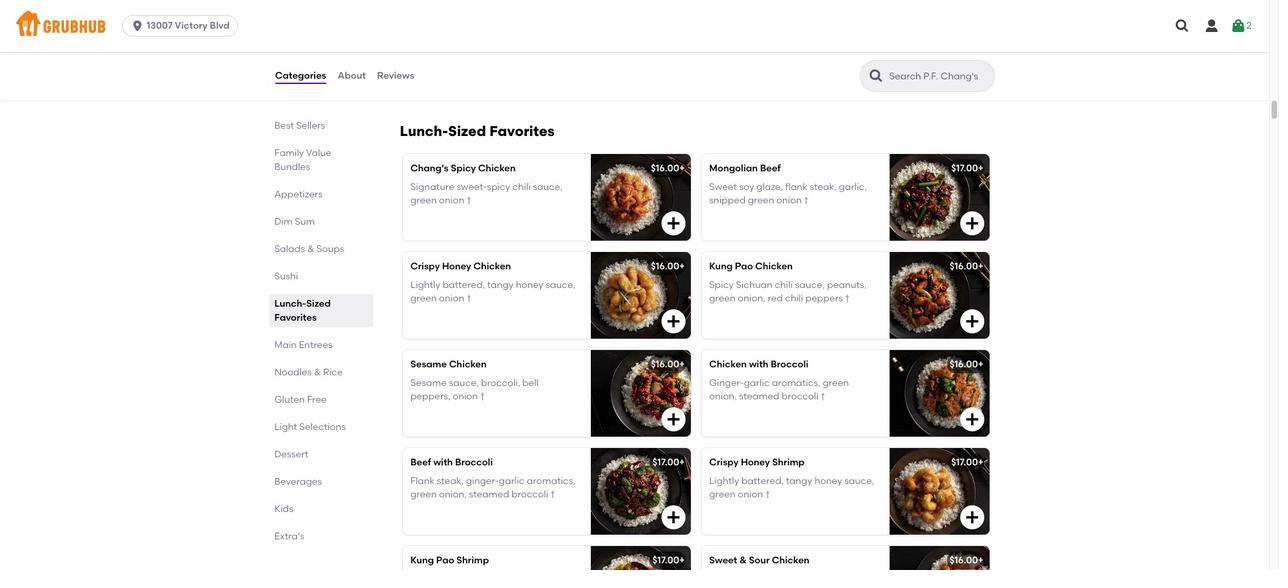 Task type: vqa. For each thing, say whether or not it's contained in the screenshot.


Task type: describe. For each thing, give the bounding box(es) containing it.
sauce, for crispy honey shrimp
[[845, 476, 874, 487]]

$17.00 for flank steak, ginger-garlic aromatics, green onion, steamed broccoli †
[[653, 457, 679, 468]]

extra's
[[275, 531, 304, 542]]

$17.00 for lightly battered, tangy honey sauce, green onion †
[[952, 457, 978, 468]]

sushi
[[275, 271, 298, 282]]

entrees
[[299, 340, 333, 351]]

+ for crispy honey chicken
[[679, 261, 685, 272]]

crispy honey shrimp
[[709, 457, 805, 468]]

sesame chicken
[[411, 359, 487, 370]]

soy
[[739, 182, 754, 193]]

broccoli inside flank steak, ginger-garlic aromatics, green onion, steamed broccoli †
[[512, 489, 548, 501]]

sum
[[295, 216, 315, 227]]

green inside sweet soy glaze, flank steak, garlic, snipped green onion †
[[748, 195, 774, 206]]

sesame sauce, broccoli, bell peppers, onion †
[[411, 378, 539, 403]]

green inside ginger-garlic aromatics, green onion, steamed broccoli †
[[823, 378, 849, 389]]

umami
[[506, 50, 538, 61]]

crispy for crispy honey chicken
[[411, 261, 440, 272]]

garlic,
[[839, 182, 867, 193]]

+ for crispy honey shrimp
[[978, 457, 984, 468]]

reviews
[[377, 70, 414, 81]]

soups
[[317, 243, 344, 255]]

honey for crispy honey chicken
[[516, 280, 544, 291]]

family value bundles
[[275, 147, 331, 173]]

best sellers
[[275, 120, 325, 131]]

chang's spicy chicken image
[[591, 154, 691, 241]]

& for rice
[[314, 367, 321, 378]]

salads
[[275, 243, 305, 255]]

$16.00 + for ginger-garlic aromatics, green onion, steamed broccoli †
[[950, 359, 984, 370]]

† inside "signature sweet-spicy chili sauce, green onion †"
[[467, 195, 471, 206]]

light selections
[[275, 422, 346, 433]]

broccoli for aromatics,
[[771, 359, 809, 370]]

sweet & sour chicken
[[709, 555, 810, 566]]

steak, inside sweet soy glaze, flank steak, garlic, snipped green onion †
[[810, 182, 837, 193]]

dim
[[275, 216, 293, 227]]

signature sweet-spicy chili sauce, green onion †
[[411, 182, 563, 206]]

beef with broccoli image
[[591, 448, 691, 535]]

sweet-
[[457, 182, 487, 193]]

† inside ginger-garlic aromatics, green onion, steamed broccoli †
[[821, 391, 826, 403]]

lunch- inside the lunch-sized favorites
[[275, 298, 306, 310]]

avocado,
[[461, 50, 504, 61]]

13007
[[147, 20, 173, 31]]

dim sum
[[275, 216, 315, 227]]

honey for chicken
[[442, 261, 471, 272]]

shrimp for crispy honey shrimp
[[772, 457, 805, 468]]

crispy for crispy honey shrimp
[[709, 457, 739, 468]]

flank
[[411, 476, 435, 487]]

peppers,
[[411, 391, 450, 403]]

honey for crispy honey shrimp
[[815, 476, 842, 487]]

svg image inside main navigation navigation
[[1175, 18, 1191, 34]]

flank
[[786, 182, 808, 193]]

† inside flank steak, ginger-garlic aromatics, green onion, steamed broccoli †
[[551, 489, 555, 501]]

+ for kung pao chicken
[[978, 261, 984, 272]]

signature
[[411, 182, 455, 193]]

kama,
[[510, 36, 538, 47]]

categories
[[275, 70, 326, 81]]

kung pao chicken
[[709, 261, 793, 272]]

categories button
[[275, 52, 327, 100]]

$16.00 for ginger-garlic aromatics, green onion, steamed broccoli †
[[950, 359, 978, 370]]

chicken with broccoli image
[[890, 350, 990, 437]]

peanuts,
[[827, 280, 867, 291]]

2
[[1247, 20, 1252, 31]]

about button
[[337, 52, 367, 100]]

ginger-
[[709, 378, 744, 389]]

lightly for crispy honey shrimp
[[709, 476, 739, 487]]

$16.00 + for spicy sichuan chili sauce, peanuts, green onion, red chili peppers †
[[950, 261, 984, 272]]

best
[[275, 120, 294, 131]]

1 horizontal spatial beef
[[760, 163, 781, 174]]

svg image for sweet soy glaze, flank steak, garlic, snipped green onion †
[[665, 215, 681, 231]]

with for beef
[[434, 457, 453, 468]]

crispy honey chicken
[[411, 261, 511, 272]]

spicy inside spicy sichuan chili sauce, peanuts, green onion, red chili peppers †
[[709, 280, 734, 291]]

ginger-garlic aromatics, green onion, steamed broccoli †
[[709, 378, 849, 403]]

search icon image
[[868, 68, 884, 84]]

sesame for sesame sauce, broccoli, bell peppers, onion †
[[411, 378, 447, 389]]

sesame for sesame chicken
[[411, 359, 447, 370]]

victory
[[175, 20, 208, 31]]

$16.00 + for sesame sauce, broccoli, bell peppers, onion †
[[651, 359, 685, 370]]

$17.00 + for sweet soy glaze, flank steak, garlic, snipped green onion †
[[952, 163, 984, 174]]

mongolian beef
[[709, 163, 781, 174]]

+ for sesame chicken
[[679, 359, 685, 370]]

& for soups
[[307, 243, 314, 255]]

lightly battered, tangy honey sauce, green onion † for shrimp
[[709, 476, 874, 501]]

1 horizontal spatial lunch-
[[400, 123, 448, 139]]

sesame chicken image
[[591, 350, 691, 437]]

with for chicken
[[749, 359, 769, 370]]

onion for chang's spicy chicken
[[439, 195, 464, 206]]

garlic inside ginger-garlic aromatics, green onion, steamed broccoli †
[[744, 378, 770, 389]]

svg image for lightly battered, tangy honey sauce, green onion †
[[665, 510, 681, 526]]

1 horizontal spatial lunch-sized favorites
[[400, 123, 555, 139]]

shrimp,
[[453, 36, 487, 47]]

noodles
[[275, 367, 312, 378]]

spicy sichuan chili sauce, peanuts, green onion, red chili peppers †
[[709, 280, 867, 304]]

battered, for chicken
[[443, 280, 485, 291]]

steamed inside ginger-garlic aromatics, green onion, steamed broccoli †
[[739, 391, 780, 403]]

gluten free
[[275, 394, 327, 406]]

onion inside sesame sauce, broccoli, bell peppers, onion †
[[453, 391, 478, 403]]

listed
[[450, 63, 474, 75]]

appetizers
[[275, 189, 323, 200]]

sweet soy glaze, flank steak, garlic, snipped green onion †
[[709, 182, 867, 206]]

main
[[275, 340, 297, 351]]

† inside sesame sauce, broccoli, bell peppers, onion †
[[480, 391, 485, 403]]

$17.00 + for lightly battered, tangy honey sauce, green onion †
[[952, 457, 984, 468]]

mongolian
[[709, 163, 758, 174]]

sichuan
[[736, 280, 773, 291]]

$16.00 for spicy sichuan chili sauce, peanuts, green onion, red chili peppers †
[[950, 261, 978, 272]]

crispy honey chicken image
[[591, 252, 691, 339]]

glaze,
[[757, 182, 783, 193]]

light
[[275, 422, 297, 433]]

onion for crispy honey shrimp
[[738, 489, 763, 501]]

+ for mongolian beef
[[978, 163, 984, 174]]

beef with broccoli
[[411, 457, 493, 468]]

garlic inside flank steak, ginger-garlic aromatics, green onion, steamed broccoli †
[[499, 476, 525, 487]]

kids
[[275, 504, 293, 515]]

value
[[306, 147, 331, 159]]

are
[[477, 63, 492, 75]]

kung pao shrimp image
[[591, 546, 691, 570]]

green for kung pao chicken
[[709, 293, 736, 304]]

lightly for crispy honey chicken
[[411, 280, 440, 291]]

onion, inside ginger-garlic aromatics, green onion, steamed broccoli †
[[709, 391, 737, 403]]

chili inside "signature sweet-spicy chili sauce, green onion †"
[[513, 182, 531, 193]]

mongolian beef image
[[890, 154, 990, 241]]

cucumber,
[[411, 50, 459, 61]]

kani
[[489, 36, 508, 47]]

blvd
[[210, 20, 230, 31]]

beverages
[[275, 476, 322, 488]]

+ for beef with broccoli
[[679, 457, 685, 468]]

ginger-
[[466, 476, 499, 487]]

13007 victory blvd button
[[122, 15, 244, 37]]

† inside sweet soy glaze, flank steak, garlic, snipped green onion †
[[804, 195, 809, 206]]

0 vertical spatial spicy
[[451, 163, 476, 174]]

13007 victory blvd
[[147, 20, 230, 31]]

honey for shrimp
[[741, 457, 770, 468]]



Task type: locate. For each thing, give the bounding box(es) containing it.
+ for chicken with broccoli
[[978, 359, 984, 370]]

tangy down crispy honey shrimp
[[786, 476, 813, 487]]

1 vertical spatial steak,
[[437, 476, 464, 487]]

1 horizontal spatial sized
[[448, 123, 486, 139]]

favorites inside the lunch-sized favorites
[[275, 312, 317, 324]]

1 vertical spatial honey
[[741, 457, 770, 468]]

rice
[[323, 367, 343, 378]]

noodles & rice
[[275, 367, 343, 378]]

svg image inside 2 "button"
[[1231, 18, 1247, 34]]

broccoli
[[771, 359, 809, 370], [455, 457, 493, 468]]

2 vertical spatial &
[[740, 555, 747, 566]]

sauce, inside sesame sauce, broccoli, bell peppers, onion †
[[449, 378, 479, 389]]

with up flank
[[434, 457, 453, 468]]

& left rice
[[314, 367, 321, 378]]

0 horizontal spatial steak,
[[437, 476, 464, 487]]

2 horizontal spatial onion,
[[738, 293, 766, 304]]

piece
[[511, 63, 537, 75]]

sweet & sour chicken image
[[890, 546, 990, 570]]

green inside spicy sichuan chili sauce, peanuts, green onion, red chili peppers †
[[709, 293, 736, 304]]

broccoli up ginger- on the bottom of the page
[[455, 457, 493, 468]]

with
[[749, 359, 769, 370], [434, 457, 453, 468]]

$17.00 for sweet soy glaze, flank steak, garlic, snipped green onion †
[[952, 163, 978, 174]]

1 horizontal spatial pao
[[735, 261, 753, 272]]

2 sesame from the top
[[411, 378, 447, 389]]

peppers
[[806, 293, 843, 304]]

sauce
[[540, 50, 568, 61]]

crispy honey shrimp image
[[890, 448, 990, 535]]

1 horizontal spatial onion,
[[709, 391, 737, 403]]

1 horizontal spatial lightly battered, tangy honey sauce, green onion †
[[709, 476, 874, 501]]

sweet up snipped
[[709, 182, 737, 193]]

with up ginger-garlic aromatics, green onion, steamed broccoli †
[[749, 359, 769, 370]]

Search P.F. Chang's search field
[[888, 70, 990, 83]]

steamed inside flank steak, ginger-garlic aromatics, green onion, steamed broccoli †
[[469, 489, 509, 501]]

0 vertical spatial broccoli
[[782, 391, 819, 403]]

lunch-sized favorites up chang's spicy chicken
[[400, 123, 555, 139]]

1 horizontal spatial aromatics,
[[772, 378, 821, 389]]

0 horizontal spatial beef
[[411, 457, 431, 468]]

lightly down crispy honey chicken
[[411, 280, 440, 291]]

sauce, inside spicy sichuan chili sauce, peanuts, green onion, red chili peppers †
[[795, 280, 825, 291]]

0 horizontal spatial aromatics,
[[527, 476, 576, 487]]

reviews button
[[377, 52, 415, 100]]

lightly battered, tangy honey sauce, green onion † for chicken
[[411, 280, 576, 304]]

lightly battered, tangy honey sauce, green onion † down crispy honey chicken
[[411, 280, 576, 304]]

$16.00 for signature sweet-spicy chili sauce, green onion †
[[651, 163, 679, 174]]

0 horizontal spatial steamed
[[469, 489, 509, 501]]

tempura
[[411, 36, 451, 47]]

0 vertical spatial crispy
[[411, 261, 440, 272]]

0 vertical spatial pao
[[735, 261, 753, 272]]

green for crispy honey chicken
[[411, 293, 437, 304]]

0 vertical spatial steak,
[[810, 182, 837, 193]]

$16.00 + for lightly battered, tangy honey sauce, green onion †
[[651, 261, 685, 272]]

steamed
[[739, 391, 780, 403], [469, 489, 509, 501]]

0 vertical spatial steamed
[[739, 391, 780, 403]]

0 vertical spatial with
[[749, 359, 769, 370]]

1 horizontal spatial crispy
[[709, 457, 739, 468]]

spicy left the sichuan
[[709, 280, 734, 291]]

steak, right flank at right
[[810, 182, 837, 193]]

0 vertical spatial sized
[[448, 123, 486, 139]]

red
[[768, 293, 783, 304]]

onion inside sweet soy glaze, flank steak, garlic, snipped green onion †
[[777, 195, 802, 206]]

1 horizontal spatial tangy
[[786, 476, 813, 487]]

1 vertical spatial steamed
[[469, 489, 509, 501]]

sweet inside sweet soy glaze, flank steak, garlic, snipped green onion †
[[709, 182, 737, 193]]

favorites up spicy
[[490, 123, 555, 139]]

aromatics, inside flank steak, ginger-garlic aromatics, green onion, steamed broccoli †
[[527, 476, 576, 487]]

+ for chang's spicy chicken
[[679, 163, 685, 174]]

gluten
[[275, 394, 305, 406]]

1 vertical spatial shrimp
[[457, 555, 489, 566]]

per
[[494, 63, 509, 75]]

steak, inside flank steak, ginger-garlic aromatics, green onion, steamed broccoli †
[[437, 476, 464, 487]]

0 horizontal spatial favorites
[[275, 312, 317, 324]]

1 vertical spatial crispy
[[709, 457, 739, 468]]

green inside "signature sweet-spicy chili sauce, green onion †"
[[411, 195, 437, 206]]

kung pao shrimp
[[411, 555, 489, 566]]

onion, down the sichuan
[[738, 293, 766, 304]]

battered,
[[443, 280, 485, 291], [742, 476, 784, 487]]

†
[[467, 195, 471, 206], [804, 195, 809, 206], [467, 293, 471, 304], [845, 293, 850, 304], [480, 391, 485, 403], [821, 391, 826, 403], [551, 489, 555, 501], [766, 489, 770, 501]]

kung pao chicken image
[[890, 252, 990, 339]]

1 vertical spatial pao
[[436, 555, 454, 566]]

0 horizontal spatial sized
[[306, 298, 331, 310]]

green for crispy honey shrimp
[[709, 489, 736, 501]]

lunch-sized favorites up main entrees
[[275, 298, 331, 324]]

sellers
[[296, 120, 325, 131]]

1 vertical spatial broccoli
[[512, 489, 548, 501]]

sized
[[448, 123, 486, 139], [306, 298, 331, 310]]

kung for kung pao shrimp
[[411, 555, 434, 566]]

battered, down crispy honey chicken
[[443, 280, 485, 291]]

& left soups
[[307, 243, 314, 255]]

$16.00 for sesame sauce, broccoli, bell peppers, onion †
[[651, 359, 679, 370]]

2 vertical spatial chili
[[785, 293, 803, 304]]

dessert
[[275, 449, 308, 460]]

broccoli for ginger-
[[455, 457, 493, 468]]

0 horizontal spatial lightly
[[411, 280, 440, 291]]

lightly battered, tangy honey sauce, green onion † down crispy honey shrimp
[[709, 476, 874, 501]]

tangy for crispy honey chicken
[[487, 280, 514, 291]]

battered, for shrimp
[[742, 476, 784, 487]]

salads & soups
[[275, 243, 344, 255]]

pao
[[735, 261, 753, 272], [436, 555, 454, 566]]

tangy
[[487, 280, 514, 291], [786, 476, 813, 487]]

2 button
[[1231, 14, 1252, 38]]

onion, down beef with broccoli
[[439, 489, 467, 501]]

1 horizontal spatial battered,
[[742, 476, 784, 487]]

chicken with broccoli
[[709, 359, 809, 370]]

sweet left sour
[[709, 555, 737, 566]]

favorites
[[490, 123, 555, 139], [275, 312, 317, 324]]

0 horizontal spatial kung
[[411, 555, 434, 566]]

0 vertical spatial favorites
[[490, 123, 555, 139]]

sesame
[[411, 359, 447, 370], [411, 378, 447, 389]]

lunch- up chang's in the top of the page
[[400, 123, 448, 139]]

tangy for crispy honey shrimp
[[786, 476, 813, 487]]

0 horizontal spatial honey
[[516, 280, 544, 291]]

battered, down crispy honey shrimp
[[742, 476, 784, 487]]

family
[[275, 147, 304, 159]]

sesame inside sesame sauce, broccoli, bell peppers, onion †
[[411, 378, 447, 389]]

onion inside "signature sweet-spicy chili sauce, green onion †"
[[439, 195, 464, 206]]

0 vertical spatial tangy
[[487, 280, 514, 291]]

1 vertical spatial spicy
[[709, 280, 734, 291]]

1 vertical spatial &
[[314, 367, 321, 378]]

1 horizontal spatial broccoli
[[782, 391, 819, 403]]

steamed down chicken with broccoli
[[739, 391, 780, 403]]

0 vertical spatial sesame
[[411, 359, 447, 370]]

$16.00 + for signature sweet-spicy chili sauce, green onion †
[[651, 163, 685, 174]]

broccoli
[[782, 391, 819, 403], [512, 489, 548, 501]]

1 horizontal spatial lightly
[[709, 476, 739, 487]]

beef up flank
[[411, 457, 431, 468]]

0 horizontal spatial shrimp
[[457, 555, 489, 566]]

0 vertical spatial honey
[[516, 280, 544, 291]]

sauce,
[[533, 182, 563, 193], [546, 280, 576, 291], [795, 280, 825, 291], [449, 378, 479, 389], [845, 476, 874, 487]]

1 vertical spatial favorites
[[275, 312, 317, 324]]

sauce, for crispy honey chicken
[[546, 280, 576, 291]]

1 vertical spatial chili
[[775, 280, 793, 291]]

about
[[338, 70, 366, 81]]

& left sour
[[740, 555, 747, 566]]

green inside flank steak, ginger-garlic aromatics, green onion, steamed broccoli †
[[411, 489, 437, 501]]

0 horizontal spatial battered,
[[443, 280, 485, 291]]

crispy
[[411, 261, 440, 272], [709, 457, 739, 468]]

1 horizontal spatial broccoli
[[771, 359, 809, 370]]

aromatics, inside ginger-garlic aromatics, green onion, steamed broccoli †
[[772, 378, 821, 389]]

1 vertical spatial sweet
[[709, 555, 737, 566]]

2 vertical spatial onion,
[[439, 489, 467, 501]]

onion down crispy honey shrimp
[[738, 489, 763, 501]]

svg image inside 13007 victory blvd button
[[131, 19, 144, 33]]

sized up entrees
[[306, 298, 331, 310]]

0 vertical spatial lunch-sized favorites
[[400, 123, 555, 139]]

onion down flank at right
[[777, 195, 802, 206]]

favorites up main entrees
[[275, 312, 317, 324]]

free
[[307, 394, 327, 406]]

1 vertical spatial battered,
[[742, 476, 784, 487]]

shrimp tempura roll image
[[591, 9, 691, 95]]

1 vertical spatial aromatics,
[[527, 476, 576, 487]]

0 horizontal spatial crispy
[[411, 261, 440, 272]]

lightly down crispy honey shrimp
[[709, 476, 739, 487]]

1 vertical spatial with
[[434, 457, 453, 468]]

calories
[[411, 63, 448, 75]]

spicy up "sweet-"
[[451, 163, 476, 174]]

0 vertical spatial onion,
[[738, 293, 766, 304]]

0 vertical spatial honey
[[442, 261, 471, 272]]

svg image
[[1204, 18, 1220, 34], [1231, 18, 1247, 34], [131, 19, 144, 33], [964, 215, 980, 231], [665, 313, 681, 329], [964, 411, 980, 427], [964, 510, 980, 526]]

1 sweet from the top
[[709, 182, 737, 193]]

kung for kung pao chicken
[[709, 261, 733, 272]]

onion, inside spicy sichuan chili sauce, peanuts, green onion, red chili peppers †
[[738, 293, 766, 304]]

sweet for sweet & sour chicken
[[709, 555, 737, 566]]

0 vertical spatial beef
[[760, 163, 781, 174]]

chili right spicy
[[513, 182, 531, 193]]

bundles
[[275, 161, 310, 173]]

chicken
[[478, 163, 516, 174], [474, 261, 511, 272], [755, 261, 793, 272], [449, 359, 487, 370], [709, 359, 747, 370], [772, 555, 810, 566]]

0 horizontal spatial garlic
[[499, 476, 525, 487]]

spicy
[[487, 182, 510, 193]]

steak, down beef with broccoli
[[437, 476, 464, 487]]

+
[[679, 163, 685, 174], [978, 163, 984, 174], [679, 261, 685, 272], [978, 261, 984, 272], [679, 359, 685, 370], [978, 359, 984, 370], [679, 457, 685, 468], [978, 457, 984, 468], [679, 555, 685, 566], [978, 555, 984, 566]]

svg image
[[1175, 18, 1191, 34], [665, 215, 681, 231], [964, 313, 980, 329], [665, 411, 681, 427], [665, 510, 681, 526]]

pao for chicken
[[735, 261, 753, 272]]

lunch- down sushi
[[275, 298, 306, 310]]

sauce, inside "signature sweet-spicy chili sauce, green onion †"
[[533, 182, 563, 193]]

broccoli up ginger-garlic aromatics, green onion, steamed broccoli †
[[771, 359, 809, 370]]

0 horizontal spatial spicy
[[451, 163, 476, 174]]

0 horizontal spatial honey
[[442, 261, 471, 272]]

1 vertical spatial tangy
[[786, 476, 813, 487]]

0 vertical spatial lightly battered, tangy honey sauce, green onion †
[[411, 280, 576, 304]]

onion down signature
[[439, 195, 464, 206]]

onion, inside flank steak, ginger-garlic aromatics, green onion, steamed broccoli †
[[439, 489, 467, 501]]

chili up red
[[775, 280, 793, 291]]

sauce, for chang's spicy chicken
[[533, 182, 563, 193]]

0 horizontal spatial lightly battered, tangy honey sauce, green onion †
[[411, 280, 576, 304]]

$17.00 + for flank steak, ginger-garlic aromatics, green onion, steamed broccoli †
[[653, 457, 685, 468]]

0 horizontal spatial broccoli
[[512, 489, 548, 501]]

onion,
[[738, 293, 766, 304], [709, 391, 737, 403], [439, 489, 467, 501]]

main entrees
[[275, 340, 333, 351]]

& for sour
[[740, 555, 747, 566]]

0 vertical spatial garlic
[[744, 378, 770, 389]]

1 vertical spatial sesame
[[411, 378, 447, 389]]

main navigation navigation
[[0, 0, 1269, 52]]

0 vertical spatial lightly
[[411, 280, 440, 291]]

1 horizontal spatial steak,
[[810, 182, 837, 193]]

0 horizontal spatial lunch-sized favorites
[[275, 298, 331, 324]]

0 vertical spatial broccoli
[[771, 359, 809, 370]]

1 horizontal spatial spicy
[[709, 280, 734, 291]]

broccoli,
[[481, 378, 520, 389]]

onion right peppers,
[[453, 391, 478, 403]]

1 horizontal spatial honey
[[815, 476, 842, 487]]

1 vertical spatial beef
[[411, 457, 431, 468]]

onion, for spicy sichuan chili sauce, peanuts, green onion, red chili peppers †
[[738, 293, 766, 304]]

chang's
[[411, 163, 449, 174]]

1 vertical spatial lightly
[[709, 476, 739, 487]]

1 vertical spatial lightly battered, tangy honey sauce, green onion †
[[709, 476, 874, 501]]

0 vertical spatial lunch-
[[400, 123, 448, 139]]

svg image for ginger-garlic aromatics, green onion, steamed broccoli †
[[665, 411, 681, 427]]

tempura shrimp, kani kama, cucumber, avocado, umami sauce calories listed are per piece
[[411, 36, 568, 75]]

kung
[[709, 261, 733, 272], [411, 555, 434, 566]]

&
[[307, 243, 314, 255], [314, 367, 321, 378], [740, 555, 747, 566]]

0 vertical spatial battered,
[[443, 280, 485, 291]]

1 horizontal spatial garlic
[[744, 378, 770, 389]]

1 horizontal spatial favorites
[[490, 123, 555, 139]]

selections
[[299, 422, 346, 433]]

onion, down ginger-
[[709, 391, 737, 403]]

$16.00 for lightly battered, tangy honey sauce, green onion †
[[651, 261, 679, 272]]

lightly
[[411, 280, 440, 291], [709, 476, 739, 487]]

onion
[[439, 195, 464, 206], [777, 195, 802, 206], [439, 293, 464, 304], [453, 391, 478, 403], [738, 489, 763, 501]]

0 vertical spatial &
[[307, 243, 314, 255]]

2 sweet from the top
[[709, 555, 737, 566]]

green for chang's spicy chicken
[[411, 195, 437, 206]]

1 horizontal spatial steamed
[[739, 391, 780, 403]]

onion down crispy honey chicken
[[439, 293, 464, 304]]

shrimp for kung pao shrimp
[[457, 555, 489, 566]]

tangy down crispy honey chicken
[[487, 280, 514, 291]]

chang's spicy chicken
[[411, 163, 516, 174]]

sweet for sweet soy glaze, flank steak, garlic, snipped green onion †
[[709, 182, 737, 193]]

1 horizontal spatial shrimp
[[772, 457, 805, 468]]

green for beef with broccoli
[[411, 489, 437, 501]]

1 vertical spatial onion,
[[709, 391, 737, 403]]

0 horizontal spatial lunch-
[[275, 298, 306, 310]]

1 horizontal spatial honey
[[741, 457, 770, 468]]

steak,
[[810, 182, 837, 193], [437, 476, 464, 487]]

$16.00 +
[[651, 163, 685, 174], [651, 261, 685, 272], [950, 261, 984, 272], [651, 359, 685, 370], [950, 359, 984, 370], [950, 555, 984, 566]]

bell
[[523, 378, 539, 389]]

1 vertical spatial lunch-
[[275, 298, 306, 310]]

steamed down ginger- on the bottom of the page
[[469, 489, 509, 501]]

$17.00
[[952, 163, 978, 174], [653, 457, 679, 468], [952, 457, 978, 468], [653, 555, 679, 566]]

1 horizontal spatial kung
[[709, 261, 733, 272]]

1 horizontal spatial with
[[749, 359, 769, 370]]

sour
[[749, 555, 770, 566]]

sweet
[[709, 182, 737, 193], [709, 555, 737, 566]]

beef up glaze, in the top right of the page
[[760, 163, 781, 174]]

0 horizontal spatial pao
[[436, 555, 454, 566]]

tempura shrimp, kani kama, cucumber, avocado, umami sauce calories listed are per piece button
[[403, 9, 691, 95]]

0 horizontal spatial broccoli
[[455, 457, 493, 468]]

0 vertical spatial aromatics,
[[772, 378, 821, 389]]

broccoli inside ginger-garlic aromatics, green onion, steamed broccoli †
[[782, 391, 819, 403]]

lunch-sized favorites
[[400, 123, 555, 139], [275, 298, 331, 324]]

1 sesame from the top
[[411, 359, 447, 370]]

flank steak, ginger-garlic aromatics, green onion, steamed broccoli †
[[411, 476, 576, 501]]

0 vertical spatial chili
[[513, 182, 531, 193]]

0 horizontal spatial tangy
[[487, 280, 514, 291]]

1 vertical spatial kung
[[411, 555, 434, 566]]

onion, for flank steak, ginger-garlic aromatics, green onion, steamed broccoli †
[[439, 489, 467, 501]]

onion for crispy honey chicken
[[439, 293, 464, 304]]

1 vertical spatial garlic
[[499, 476, 525, 487]]

† inside spicy sichuan chili sauce, peanuts, green onion, red chili peppers †
[[845, 293, 850, 304]]

chili right red
[[785, 293, 803, 304]]

snipped
[[709, 195, 746, 206]]

pao for shrimp
[[436, 555, 454, 566]]

0 horizontal spatial with
[[434, 457, 453, 468]]

sized up chang's spicy chicken
[[448, 123, 486, 139]]



